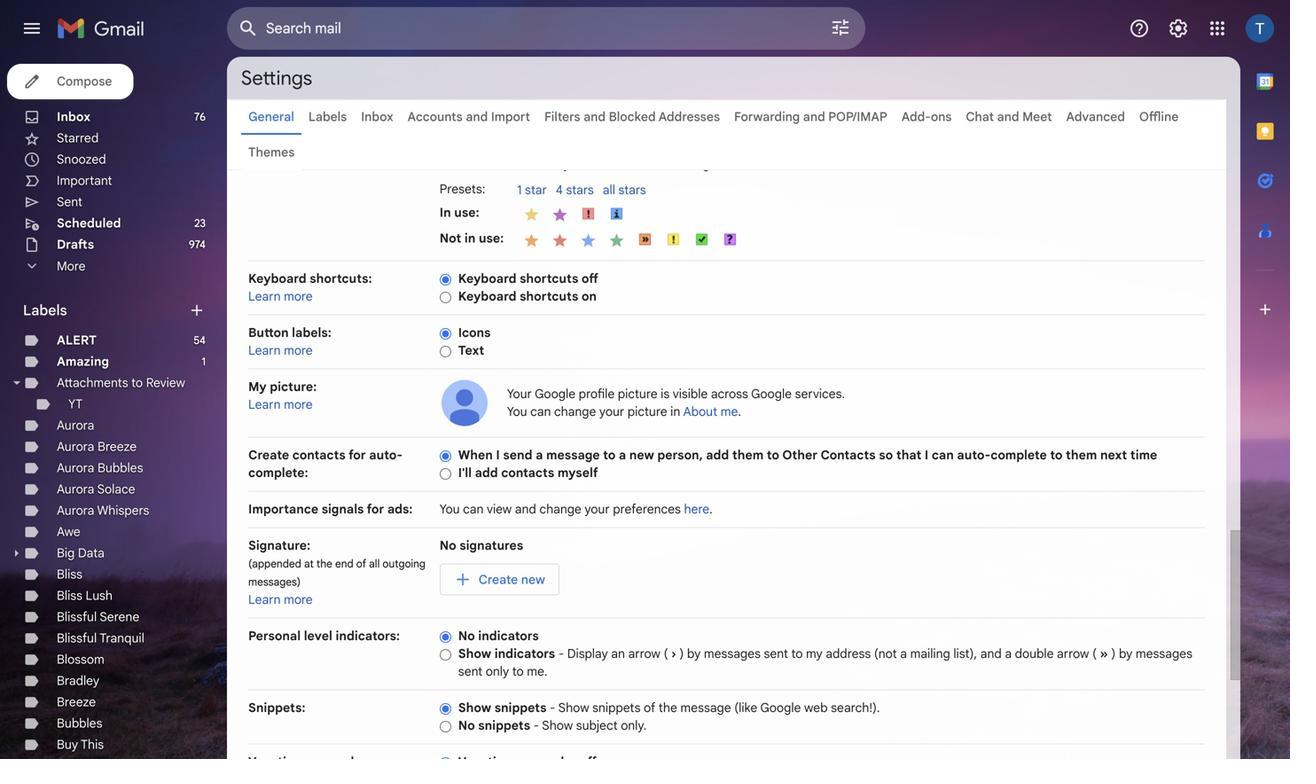 Task type: locate. For each thing, give the bounding box(es) containing it.
1 vertical spatial new
[[521, 572, 545, 587]]

your down myself
[[585, 501, 610, 517]]

Search mail text field
[[266, 20, 780, 37]]

bliss lush link
[[57, 588, 113, 603]]

1 vertical spatial indicators
[[495, 646, 555, 662]]

1 inbox from the left
[[57, 109, 90, 125]]

mailing
[[910, 646, 950, 662]]

all inside signature: (appended at the end of all outgoing messages) learn more
[[369, 557, 380, 571]]

2 inbox from the left
[[361, 109, 393, 125]]

your up 1 star 4 stars all stars
[[564, 157, 589, 172]]

keyboard for keyboard shortcuts off
[[458, 271, 517, 286]]

no right no indicators radio in the left of the page
[[458, 628, 475, 644]]

contacts inside create contacts for auto- complete:
[[292, 447, 346, 463]]

1 vertical spatial message
[[681, 700, 731, 716]]

forwarding
[[734, 109, 800, 125]]

0 horizontal spatial stars
[[566, 182, 594, 198]]

auto- right that on the bottom right of page
[[957, 447, 991, 463]]

learn down the 'messages)'
[[248, 592, 281, 607]]

1 learn more link from the top
[[248, 289, 313, 304]]

1 vertical spatial star
[[525, 182, 547, 198]]

1 horizontal spatial inbox link
[[361, 109, 393, 125]]

keyboard inside 'keyboard shortcuts: learn more'
[[248, 271, 307, 286]]

2 vertical spatial in
[[671, 404, 680, 419]]

addresses
[[659, 109, 720, 125]]

message
[[546, 447, 600, 463], [681, 700, 731, 716]]

1 inbox link from the left
[[57, 109, 90, 125]]

no right no snippets option
[[458, 718, 475, 733]]

2 horizontal spatial of
[[1167, 139, 1178, 154]]

bubbles up solace
[[98, 460, 143, 476]]

add down when
[[475, 465, 498, 481]]

more down picture:
[[284, 397, 313, 412]]

preferences
[[613, 501, 681, 517]]

keyboard for keyboard shortcuts on
[[458, 289, 517, 304]]

create for create contacts for auto- complete:
[[248, 447, 289, 463]]

0 vertical spatial shortcuts
[[520, 271, 578, 286]]

0 vertical spatial 1
[[517, 182, 522, 198]]

1 horizontal spatial in
[[671, 404, 680, 419]]

star inside "the stars will rotate in the order shown below when you click successively. to learn the name of a star for search, hover your mouse over the image."
[[440, 157, 462, 172]]

2 horizontal spatial for
[[464, 157, 481, 172]]

keyboard up button
[[248, 271, 307, 286]]

0 vertical spatial for
[[464, 157, 481, 172]]

address
[[826, 646, 871, 662]]

a right (not
[[900, 646, 907, 662]]

1 vertical spatial for
[[349, 447, 366, 463]]

1 messages from the left
[[704, 646, 761, 662]]

i'll
[[458, 465, 472, 481]]

1 vertical spatial breeze
[[57, 694, 96, 710]]

1 vertical spatial all
[[369, 557, 380, 571]]

me
[[721, 404, 738, 419]]

auto- inside create contacts for auto- complete:
[[369, 447, 403, 463]]

1 horizontal spatial of
[[644, 700, 655, 716]]

breeze up aurora bubbles link
[[98, 439, 137, 454]]

more inside my picture: learn more
[[284, 397, 313, 412]]

2 horizontal spatial -
[[558, 646, 564, 662]]

and for filters
[[584, 109, 606, 125]]

1 vertical spatial no
[[458, 628, 475, 644]]

blossom link
[[57, 652, 104, 667]]

bliss
[[57, 567, 82, 582], [57, 588, 82, 603]]

- up the no snippets - show subject only.
[[550, 700, 556, 716]]

1 vertical spatial picture
[[628, 404, 667, 419]]

0 horizontal spatial in
[[465, 231, 476, 246]]

2 blissful from the top
[[57, 630, 97, 646]]

0 horizontal spatial for
[[349, 447, 366, 463]]

personal
[[248, 628, 301, 644]]

create inside create contacts for auto- complete:
[[248, 447, 289, 463]]

i left send
[[496, 447, 500, 463]]

settings image
[[1168, 18, 1189, 39]]

0 vertical spatial bubbles
[[98, 460, 143, 476]]

contacts up complete:
[[292, 447, 346, 463]]

your inside your google profile picture is visible across google services. you can change your picture in about me .
[[599, 404, 624, 419]]

1 for 1 star 4 stars all stars
[[517, 182, 522, 198]]

my
[[248, 379, 267, 395]]

my picture: learn more
[[248, 379, 317, 412]]

2 more from the top
[[284, 343, 313, 358]]

0 vertical spatial blissful
[[57, 609, 97, 625]]

1 horizontal spatial can
[[530, 404, 551, 419]]

5 aurora from the top
[[57, 503, 94, 518]]

labels for labels heading at the left of page
[[23, 301, 67, 319]]

shortcuts down keyboard shortcuts off on the top of page
[[520, 289, 578, 304]]

about me link
[[683, 404, 738, 419]]

filters and blocked addresses
[[544, 109, 720, 125]]

tab list
[[1241, 57, 1290, 695]]

4 learn from the top
[[248, 592, 281, 607]]

starred link
[[57, 130, 99, 146]]

to left other
[[767, 447, 779, 463]]

No snippets radio
[[440, 720, 451, 733]]

more for shortcuts:
[[284, 289, 313, 304]]

blissful serene
[[57, 609, 139, 625]]

sent link
[[57, 194, 82, 210]]

the right at
[[316, 557, 332, 571]]

1 vertical spatial 1
[[202, 355, 206, 368]]

can left view on the bottom
[[463, 501, 484, 517]]

create down signatures
[[479, 572, 518, 587]]

blissful for blissful tranquil
[[57, 630, 97, 646]]

here
[[684, 501, 710, 517]]

2 horizontal spatial stars
[[667, 139, 695, 154]]

keyboard for keyboard shortcuts: learn more
[[248, 271, 307, 286]]

when
[[458, 447, 493, 463]]

0 vertical spatial change
[[554, 404, 596, 419]]

0 vertical spatial indicators
[[478, 628, 539, 644]]

arrow right "an"
[[628, 646, 661, 662]]

0 horizontal spatial them
[[732, 447, 764, 463]]

1 vertical spatial in
[[465, 231, 476, 246]]

bubbles up buy this "link"
[[57, 716, 102, 731]]

all
[[603, 182, 615, 198], [369, 557, 380, 571]]

) right »
[[1111, 646, 1116, 662]]

. down across on the bottom right of page
[[738, 404, 741, 419]]

important
[[57, 173, 112, 188]]

aurora down the "yt"
[[57, 418, 94, 433]]

the
[[769, 139, 787, 154], [1110, 139, 1129, 154], [661, 157, 679, 172], [316, 557, 332, 571], [659, 700, 677, 716]]

0 horizontal spatial of
[[356, 557, 366, 571]]

messages up (like
[[704, 646, 761, 662]]

1 down 54
[[202, 355, 206, 368]]

2 vertical spatial your
[[585, 501, 610, 517]]

and for forwarding
[[803, 109, 825, 125]]

1 inside labels navigation
[[202, 355, 206, 368]]

learn inside 'keyboard shortcuts: learn more'
[[248, 289, 281, 304]]

sent
[[764, 646, 788, 662], [458, 664, 483, 679]]

2 shortcuts from the top
[[520, 289, 578, 304]]

buy this link
[[57, 737, 104, 752]]

1 i from the left
[[496, 447, 500, 463]]

1 more from the top
[[284, 289, 313, 304]]

0 horizontal spatial you
[[440, 501, 460, 517]]

0 vertical spatial bliss
[[57, 567, 82, 582]]

2 vertical spatial of
[[644, 700, 655, 716]]

1 horizontal spatial contacts
[[501, 465, 554, 481]]

1 horizontal spatial create
[[479, 572, 518, 587]]

for left 'ads:'
[[367, 501, 384, 517]]

for
[[464, 157, 481, 172], [349, 447, 366, 463], [367, 501, 384, 517]]

signatures
[[460, 538, 523, 553]]

create inside button
[[479, 572, 518, 587]]

change inside your google profile picture is visible across google services. you can change your picture in about me .
[[554, 404, 596, 419]]

Icons radio
[[440, 327, 451, 340]]

learn more link down button
[[248, 343, 313, 358]]

1 horizontal spatial them
[[1066, 447, 1097, 463]]

2 messages from the left
[[1136, 646, 1193, 662]]

0 vertical spatial sent
[[764, 646, 788, 662]]

1 arrow from the left
[[628, 646, 661, 662]]

button labels: learn more
[[248, 325, 331, 358]]

bliss down big
[[57, 567, 82, 582]]

to left review
[[131, 375, 143, 391]]

all down mouse
[[603, 182, 615, 198]]

1 by from the left
[[687, 646, 701, 662]]

aurora for aurora whispers
[[57, 503, 94, 518]]

and right view on the bottom
[[515, 501, 536, 517]]

no for no indicators
[[458, 628, 475, 644]]

1 vertical spatial blissful
[[57, 630, 97, 646]]

0 vertical spatial contacts
[[292, 447, 346, 463]]

in down visible
[[671, 404, 680, 419]]

attachments to review
[[57, 375, 185, 391]]

0 vertical spatial all
[[603, 182, 615, 198]]

4 more from the top
[[284, 592, 313, 607]]

0 vertical spatial breeze
[[98, 439, 137, 454]]

4 aurora from the top
[[57, 482, 94, 497]]

2 learn more link from the top
[[248, 343, 313, 358]]

themes link
[[248, 145, 295, 160]]

contacts down send
[[501, 465, 554, 481]]

0 vertical spatial create
[[248, 447, 289, 463]]

no left signatures
[[440, 538, 456, 553]]

hover
[[528, 157, 560, 172]]

by
[[687, 646, 701, 662], [1119, 646, 1133, 662]]

sent left the my
[[764, 646, 788, 662]]

messages inside ) by messages sent only to me.
[[1136, 646, 1193, 662]]

buy
[[57, 737, 78, 752]]

more inside 'keyboard shortcuts: learn more'
[[284, 289, 313, 304]]

0 horizontal spatial labels
[[23, 301, 67, 319]]

1 horizontal spatial for
[[367, 501, 384, 517]]

for inside create contacts for auto- complete:
[[349, 447, 366, 463]]

inbox up starred
[[57, 109, 90, 125]]

labels up alert
[[23, 301, 67, 319]]

important link
[[57, 173, 112, 188]]

1 horizontal spatial labels
[[308, 109, 347, 125]]

learn for keyboard
[[248, 289, 281, 304]]

labels:
[[292, 325, 331, 341]]

2 horizontal spatial in
[[756, 139, 766, 154]]

0 horizontal spatial -
[[534, 718, 539, 733]]

google
[[535, 386, 576, 402], [751, 386, 792, 402], [760, 700, 801, 716]]

you down the your
[[507, 404, 527, 419]]

bubbles
[[98, 460, 143, 476], [57, 716, 102, 731]]

Text radio
[[440, 345, 451, 358]]

compose button
[[7, 64, 133, 99]]

0 horizontal spatial star
[[440, 157, 462, 172]]

contacts
[[292, 447, 346, 463], [501, 465, 554, 481]]

1 horizontal spatial )
[[1111, 646, 1116, 662]]

of up only. on the bottom
[[644, 700, 655, 716]]

more inside signature: (appended at the end of all outgoing messages) learn more
[[284, 592, 313, 607]]

blissful up the blossom link
[[57, 630, 97, 646]]

- down "me."
[[534, 718, 539, 733]]

0 horizontal spatial all
[[369, 557, 380, 571]]

1 horizontal spatial auto-
[[957, 447, 991, 463]]

forwarding and pop/imap
[[734, 109, 887, 125]]

0 vertical spatial no
[[440, 538, 456, 553]]

0 horizontal spatial messages
[[704, 646, 761, 662]]

stars down over
[[619, 182, 646, 198]]

and up order
[[803, 109, 825, 125]]

1 horizontal spatial messages
[[1136, 646, 1193, 662]]

presets:
[[440, 181, 485, 197]]

0 horizontal spatial arrow
[[628, 646, 661, 662]]

aurora up awe link at the left bottom of page
[[57, 503, 94, 518]]

end
[[335, 557, 354, 571]]

1 vertical spatial create
[[479, 572, 518, 587]]

Show indicators radio
[[440, 648, 451, 661]]

stars
[[667, 139, 695, 154], [566, 182, 594, 198], [619, 182, 646, 198]]

1 vertical spatial -
[[550, 700, 556, 716]]

pop/imap
[[828, 109, 887, 125]]

When I send a message to a new person, add them to Other Contacts so that I can auto-complete to them next time radio
[[440, 449, 451, 463]]

by right ›
[[687, 646, 701, 662]]

1 auto- from the left
[[369, 447, 403, 463]]

ads:
[[387, 501, 413, 517]]

1 horizontal spatial i
[[925, 447, 929, 463]]

1 down search, in the top left of the page
[[517, 182, 522, 198]]

inbox link
[[57, 109, 90, 125], [361, 109, 393, 125]]

you down i'll add contacts myself radio
[[440, 501, 460, 517]]

to down show indicators -
[[512, 664, 524, 679]]

for up signals at the left bottom
[[349, 447, 366, 463]]

of
[[1167, 139, 1178, 154], [356, 557, 366, 571], [644, 700, 655, 716]]

arrow
[[628, 646, 661, 662], [1057, 646, 1089, 662]]

1 vertical spatial contacts
[[501, 465, 554, 481]]

breeze down bradley
[[57, 694, 96, 710]]

search mail image
[[232, 12, 264, 44]]

change down myself
[[539, 501, 582, 517]]

»
[[1100, 646, 1108, 662]]

and for chat
[[997, 109, 1019, 125]]

a right name
[[1182, 139, 1188, 154]]

. right the preferences
[[710, 501, 713, 517]]

signature:
[[248, 538, 311, 553]]

1 vertical spatial labels
[[23, 301, 67, 319]]

aurora for aurora solace
[[57, 482, 94, 497]]

more inside button labels: learn more
[[284, 343, 313, 358]]

big
[[57, 545, 75, 561]]

no for no signatures
[[440, 538, 456, 553]]

1 horizontal spatial .
[[738, 404, 741, 419]]

for for ads:
[[367, 501, 384, 517]]

shortcuts for off
[[520, 271, 578, 286]]

2 by from the left
[[1119, 646, 1133, 662]]

bliss down bliss link
[[57, 588, 82, 603]]

1 vertical spatial add
[[475, 465, 498, 481]]

2 aurora from the top
[[57, 439, 94, 454]]

serene
[[100, 609, 139, 625]]

use: right the in
[[454, 205, 479, 220]]

can right that on the bottom right of page
[[932, 447, 954, 463]]

2 horizontal spatial can
[[932, 447, 954, 463]]

profile
[[579, 386, 615, 402]]

learn inside my picture: learn more
[[248, 397, 281, 412]]

1 vertical spatial bubbles
[[57, 716, 102, 731]]

2 ) from the left
[[1111, 646, 1116, 662]]

star up presets:
[[440, 157, 462, 172]]

main menu image
[[21, 18, 43, 39]]

a left person,
[[619, 447, 626, 463]]

0 horizontal spatial auto-
[[369, 447, 403, 463]]

when
[[901, 139, 931, 154]]

arrow left »
[[1057, 646, 1089, 662]]

0 horizontal spatial by
[[687, 646, 701, 662]]

message left (like
[[681, 700, 731, 716]]

None search field
[[227, 7, 865, 50]]

chat and meet link
[[966, 109, 1052, 125]]

i right that on the bottom right of page
[[925, 447, 929, 463]]

of inside "the stars will rotate in the order shown below when you click successively. to learn the name of a star for search, hover your mouse over the image."
[[1167, 139, 1178, 154]]

inbox inside labels navigation
[[57, 109, 90, 125]]

complete
[[991, 447, 1047, 463]]

0 horizontal spatial create
[[248, 447, 289, 463]]

0 horizontal spatial sent
[[458, 664, 483, 679]]

2 auto- from the left
[[957, 447, 991, 463]]

- left display
[[558, 646, 564, 662]]

keyboard right keyboard shortcuts off radio
[[458, 271, 517, 286]]

time
[[1130, 447, 1157, 463]]

indicators for show
[[495, 646, 555, 662]]

of for show snippets - show snippets of the message (like google web search!).
[[644, 700, 655, 716]]

inbox right labels link
[[361, 109, 393, 125]]

add
[[706, 447, 729, 463], [475, 465, 498, 481]]

3 more from the top
[[284, 397, 313, 412]]

Vacation responder off radio
[[440, 756, 451, 759]]

indicators up show indicators -
[[478, 628, 539, 644]]

picture left the is
[[618, 386, 658, 402]]

0 vertical spatial picture
[[618, 386, 658, 402]]

keyboard up icons in the top left of the page
[[458, 289, 517, 304]]

0 vertical spatial -
[[558, 646, 564, 662]]

1 shortcuts from the top
[[520, 271, 578, 286]]

stars left will
[[667, 139, 695, 154]]

to inside ) by messages sent only to me.
[[512, 664, 524, 679]]

learn for my
[[248, 397, 281, 412]]

3 aurora from the top
[[57, 460, 94, 476]]

by right »
[[1119, 646, 1133, 662]]

picture down the is
[[628, 404, 667, 419]]

for for auto-
[[349, 447, 366, 463]]

aurora bubbles
[[57, 460, 143, 476]]

1 horizontal spatial 1
[[517, 182, 522, 198]]

aurora up aurora solace link
[[57, 460, 94, 476]]

0 horizontal spatial .
[[710, 501, 713, 517]]

inbox for first the inbox link from left
[[57, 109, 90, 125]]

1 bliss from the top
[[57, 567, 82, 582]]

general
[[248, 109, 294, 125]]

person,
[[657, 447, 703, 463]]

snippets down only
[[478, 718, 530, 733]]

0 horizontal spatial add
[[475, 465, 498, 481]]

show right show snippets option
[[458, 700, 491, 716]]

1 ( from the left
[[664, 646, 668, 662]]

aurora down aurora link
[[57, 439, 94, 454]]

whispers
[[97, 503, 149, 518]]

and for accounts
[[466, 109, 488, 125]]

of inside signature: (appended at the end of all outgoing messages) learn more
[[356, 557, 366, 571]]

learn inside button labels: learn more
[[248, 343, 281, 358]]

0 horizontal spatial i
[[496, 447, 500, 463]]

snippets up the no snippets - show subject only.
[[495, 700, 547, 716]]

only
[[486, 664, 509, 679]]

learn down 'my'
[[248, 397, 281, 412]]

on
[[582, 289, 597, 304]]

2 vertical spatial can
[[463, 501, 484, 517]]

labels right general on the left
[[308, 109, 347, 125]]

1 learn from the top
[[248, 289, 281, 304]]

to left the my
[[791, 646, 803, 662]]

you can view and change your preferences here .
[[440, 501, 713, 517]]

indicators
[[478, 628, 539, 644], [495, 646, 555, 662]]

snippets
[[495, 700, 547, 716], [592, 700, 641, 716], [478, 718, 530, 733]]

1 for 1
[[202, 355, 206, 368]]

by inside ) by messages sent only to me.
[[1119, 646, 1133, 662]]

learn more link for button
[[248, 343, 313, 358]]

them left next
[[1066, 447, 1097, 463]]

2 vertical spatial for
[[367, 501, 384, 517]]

0 horizontal spatial inbox
[[57, 109, 90, 125]]

)
[[680, 646, 684, 662], [1111, 646, 1116, 662]]

labels link
[[308, 109, 347, 125]]

2 bliss from the top
[[57, 588, 82, 603]]

new left person,
[[629, 447, 654, 463]]

0 vertical spatial message
[[546, 447, 600, 463]]

learn more link up button
[[248, 289, 313, 304]]

your
[[564, 157, 589, 172], [599, 404, 624, 419], [585, 501, 610, 517]]

learn more link for keyboard
[[248, 289, 313, 304]]

No indicators radio
[[440, 630, 451, 644]]

0 horizontal spatial contacts
[[292, 447, 346, 463]]

0 vertical spatial you
[[507, 404, 527, 419]]

1 horizontal spatial you
[[507, 404, 527, 419]]

3 learn more link from the top
[[248, 397, 313, 412]]

search!).
[[831, 700, 880, 716]]

in right rotate
[[756, 139, 766, 154]]

keyboard
[[248, 271, 307, 286], [458, 271, 517, 286], [458, 289, 517, 304]]

learn for button
[[248, 343, 281, 358]]

0 horizontal spatial )
[[680, 646, 684, 662]]

2 learn from the top
[[248, 343, 281, 358]]

level
[[304, 628, 332, 644]]

) by messages sent only to me.
[[458, 646, 1193, 679]]

3 learn from the top
[[248, 397, 281, 412]]

1
[[517, 182, 522, 198], [202, 355, 206, 368]]

indicators for no
[[478, 628, 539, 644]]

aurora for aurora breeze
[[57, 439, 94, 454]]

labels inside labels navigation
[[23, 301, 67, 319]]

shown
[[824, 139, 861, 154]]

1 blissful from the top
[[57, 609, 97, 625]]

0 horizontal spatial inbox link
[[57, 109, 90, 125]]

1 horizontal spatial new
[[629, 447, 654, 463]]

for up presets:
[[464, 157, 481, 172]]

of right name
[[1167, 139, 1178, 154]]

change
[[554, 404, 596, 419], [539, 501, 582, 517]]

shortcuts up 'keyboard shortcuts on'
[[520, 271, 578, 286]]

and right chat
[[997, 109, 1019, 125]]

to right complete
[[1050, 447, 1063, 463]]

learn more link down picture:
[[248, 397, 313, 412]]

1 aurora from the top
[[57, 418, 94, 433]]

the stars will rotate in the order shown below when you click successively. to learn the name of a star for search, hover your mouse over the image.
[[440, 139, 1188, 172]]

indicators up "me."
[[495, 646, 555, 662]]

1 horizontal spatial add
[[706, 447, 729, 463]]



Task type: describe. For each thing, give the bounding box(es) containing it.
keyboard shortcuts off
[[458, 271, 598, 286]]

1 horizontal spatial stars
[[619, 182, 646, 198]]

1 horizontal spatial sent
[[764, 646, 788, 662]]

›
[[671, 646, 676, 662]]

snippets up only. on the bottom
[[592, 700, 641, 716]]

show left subject
[[542, 718, 573, 733]]

messages)
[[248, 576, 301, 589]]

support image
[[1129, 18, 1150, 39]]

no snippets - show subject only.
[[458, 718, 647, 733]]

1 ) from the left
[[680, 646, 684, 662]]

drafts
[[57, 237, 94, 252]]

snippets for show snippets of the message (like google web search!).
[[495, 700, 547, 716]]

accounts and import link
[[408, 109, 530, 125]]

aurora solace link
[[57, 482, 135, 497]]

1 star link
[[517, 182, 556, 200]]

awe
[[57, 524, 80, 540]]

inbox for 1st the inbox link from the right
[[361, 109, 393, 125]]

that
[[896, 447, 922, 463]]

1 vertical spatial can
[[932, 447, 954, 463]]

gmail image
[[57, 11, 153, 46]]

a up i'll add contacts myself
[[536, 447, 543, 463]]

google right across on the bottom right of page
[[751, 386, 792, 402]]

stars inside "the stars will rotate in the order shown below when you click successively. to learn the name of a star for search, hover your mouse over the image."
[[667, 139, 695, 154]]

big data
[[57, 545, 105, 561]]

0 vertical spatial add
[[706, 447, 729, 463]]

to down profile
[[603, 447, 616, 463]]

image.
[[683, 157, 720, 172]]

text
[[458, 343, 484, 358]]

my
[[806, 646, 823, 662]]

filters and blocked addresses link
[[544, 109, 720, 125]]

you inside your google profile picture is visible across google services. you can change your picture in about me .
[[507, 404, 527, 419]]

not in use:
[[440, 231, 504, 246]]

(like
[[734, 700, 757, 716]]

other
[[782, 447, 818, 463]]

accounts and import
[[408, 109, 530, 125]]

all stars link
[[603, 182, 655, 200]]

aurora for aurora link
[[57, 418, 94, 433]]

breeze link
[[57, 694, 96, 710]]

0 vertical spatial use:
[[454, 205, 479, 220]]

picture image
[[440, 378, 489, 428]]

0 vertical spatial new
[[629, 447, 654, 463]]

in inside "the stars will rotate in the order shown below when you click successively. to learn the name of a star for search, hover your mouse over the image."
[[756, 139, 766, 154]]

order
[[791, 139, 821, 154]]

1 horizontal spatial all
[[603, 182, 615, 198]]

1 star 4 stars all stars
[[517, 182, 646, 198]]

click
[[958, 139, 983, 154]]

- for display an arrow (
[[558, 646, 564, 662]]

the inside signature: (appended at the end of all outgoing messages) learn more
[[316, 557, 332, 571]]

54
[[194, 334, 206, 347]]

buy this
[[57, 737, 104, 752]]

more for labels:
[[284, 343, 313, 358]]

2 ( from the left
[[1092, 646, 1097, 662]]

bliss for bliss lush
[[57, 588, 82, 603]]

this
[[81, 737, 104, 752]]

off
[[582, 271, 598, 286]]

snippets:
[[248, 700, 305, 716]]

more for picture:
[[284, 397, 313, 412]]

2 them from the left
[[1066, 447, 1097, 463]]

show up the no snippets - show subject only.
[[558, 700, 589, 716]]

meet
[[1023, 109, 1052, 125]]

over
[[633, 157, 657, 172]]

1 them from the left
[[732, 447, 764, 463]]

in
[[440, 205, 451, 220]]

and right list),
[[980, 646, 1002, 662]]

google right (like
[[760, 700, 801, 716]]

amazing link
[[57, 354, 109, 369]]

aurora whispers
[[57, 503, 149, 518]]

. inside your google profile picture is visible across google services. you can change your picture in about me .
[[738, 404, 741, 419]]

for inside "the stars will rotate in the order shown below when you click successively. to learn the name of a star for search, hover your mouse over the image."
[[464, 157, 481, 172]]

shortcuts for on
[[520, 289, 578, 304]]

sent
[[57, 194, 82, 210]]

create new button
[[440, 564, 559, 595]]

to inside labels navigation
[[131, 375, 143, 391]]

labels for labels link
[[308, 109, 347, 125]]

4 learn more link from the top
[[248, 592, 313, 607]]

more
[[57, 258, 86, 274]]

will
[[698, 139, 716, 154]]

alert link
[[57, 333, 97, 348]]

aurora bubbles link
[[57, 460, 143, 476]]

1 vertical spatial use:
[[479, 231, 504, 246]]

accounts
[[408, 109, 463, 125]]

yt link
[[68, 396, 83, 412]]

in inside your google profile picture is visible across google services. you can change your picture in about me .
[[671, 404, 680, 419]]

the left order
[[769, 139, 787, 154]]

chat and meet
[[966, 109, 1052, 125]]

the right the learn
[[1110, 139, 1129, 154]]

keyboard shortcuts on
[[458, 289, 597, 304]]

import
[[491, 109, 530, 125]]

at
[[304, 557, 314, 571]]

1 horizontal spatial message
[[681, 700, 731, 716]]

bliss for bliss link
[[57, 567, 82, 582]]

- for show subject only.
[[534, 718, 539, 733]]

personal level indicators:
[[248, 628, 400, 644]]

sent inside ) by messages sent only to me.
[[458, 664, 483, 679]]

google right the your
[[535, 386, 576, 402]]

1 vertical spatial change
[[539, 501, 582, 517]]

an
[[611, 646, 625, 662]]

0 horizontal spatial message
[[546, 447, 600, 463]]

labels navigation
[[0, 57, 227, 759]]

to
[[1062, 139, 1076, 154]]

offline link
[[1139, 109, 1179, 125]]

1 horizontal spatial breeze
[[98, 439, 137, 454]]

icons
[[458, 325, 491, 341]]

learn more link for my
[[248, 397, 313, 412]]

add-ons
[[902, 109, 952, 125]]

snippets for show subject only.
[[478, 718, 530, 733]]

yt
[[68, 396, 83, 412]]

aurora solace
[[57, 482, 135, 497]]

I'll add contacts myself radio
[[440, 467, 451, 480]]

button
[[248, 325, 289, 341]]

aurora breeze link
[[57, 439, 137, 454]]

can inside your google profile picture is visible across google services. you can change your picture in about me .
[[530, 404, 551, 419]]

scheduled
[[57, 215, 121, 231]]

the down the
[[661, 157, 679, 172]]

advanced search options image
[[823, 10, 858, 45]]

1 vertical spatial you
[[440, 501, 460, 517]]

your inside "the stars will rotate in the order shown below when you click successively. to learn the name of a star for search, hover your mouse over the image."
[[564, 157, 589, 172]]

of for signature: (appended at the end of all outgoing messages) learn more
[[356, 557, 366, 571]]

Show snippets radio
[[440, 702, 451, 715]]

ons
[[931, 109, 952, 125]]

contacts
[[821, 447, 876, 463]]

lush
[[86, 588, 113, 603]]

2 vertical spatial no
[[458, 718, 475, 733]]

create for create new
[[479, 572, 518, 587]]

the down ›
[[659, 700, 677, 716]]

show up only
[[458, 646, 491, 662]]

importance
[[248, 501, 318, 517]]

learn
[[1079, 139, 1107, 154]]

forwarding and pop/imap link
[[734, 109, 887, 125]]

aurora for aurora bubbles
[[57, 460, 94, 476]]

big data link
[[57, 545, 105, 561]]

bliss link
[[57, 567, 82, 582]]

so
[[879, 447, 893, 463]]

alert
[[57, 333, 97, 348]]

Keyboard shortcuts off radio
[[440, 273, 451, 286]]

2 arrow from the left
[[1057, 646, 1089, 662]]

new inside the create new button
[[521, 572, 545, 587]]

2 inbox link from the left
[[361, 109, 393, 125]]

display
[[567, 646, 608, 662]]

labels heading
[[23, 301, 188, 319]]

attachments
[[57, 375, 128, 391]]

blissful for blissful serene
[[57, 609, 97, 625]]

shortcuts:
[[310, 271, 372, 286]]

974
[[189, 238, 206, 251]]

subject
[[576, 718, 618, 733]]

4 stars link
[[556, 182, 603, 200]]

Keyboard shortcuts on radio
[[440, 291, 451, 304]]

display an arrow ( › ) by messages sent to my address (not a mailing list), and a double arrow ( »
[[567, 646, 1108, 662]]

2 i from the left
[[925, 447, 929, 463]]

successively.
[[987, 139, 1060, 154]]

) inside ) by messages sent only to me.
[[1111, 646, 1116, 662]]

show indicators -
[[458, 646, 567, 662]]

(not
[[874, 646, 897, 662]]

signature: (appended at the end of all outgoing messages) learn more
[[248, 538, 426, 607]]

learn inside signature: (appended at the end of all outgoing messages) learn more
[[248, 592, 281, 607]]

- for show snippets of the message (like google web search!).
[[550, 700, 556, 716]]

no indicators
[[458, 628, 539, 644]]

a left double
[[1005, 646, 1012, 662]]

a inside "the stars will rotate in the order shown below when you click successively. to learn the name of a star for search, hover your mouse over the image."
[[1182, 139, 1188, 154]]

review
[[146, 375, 185, 391]]

76
[[194, 110, 206, 124]]

add-
[[902, 109, 931, 125]]

tranquil
[[100, 630, 144, 646]]

23
[[194, 217, 206, 230]]

more button
[[0, 255, 213, 277]]

amazing
[[57, 354, 109, 369]]

outgoing
[[383, 557, 426, 571]]

1 horizontal spatial star
[[525, 182, 547, 198]]

bliss lush
[[57, 588, 113, 603]]



Task type: vqa. For each thing, say whether or not it's contained in the screenshot.
Using 287.51 GB
no



